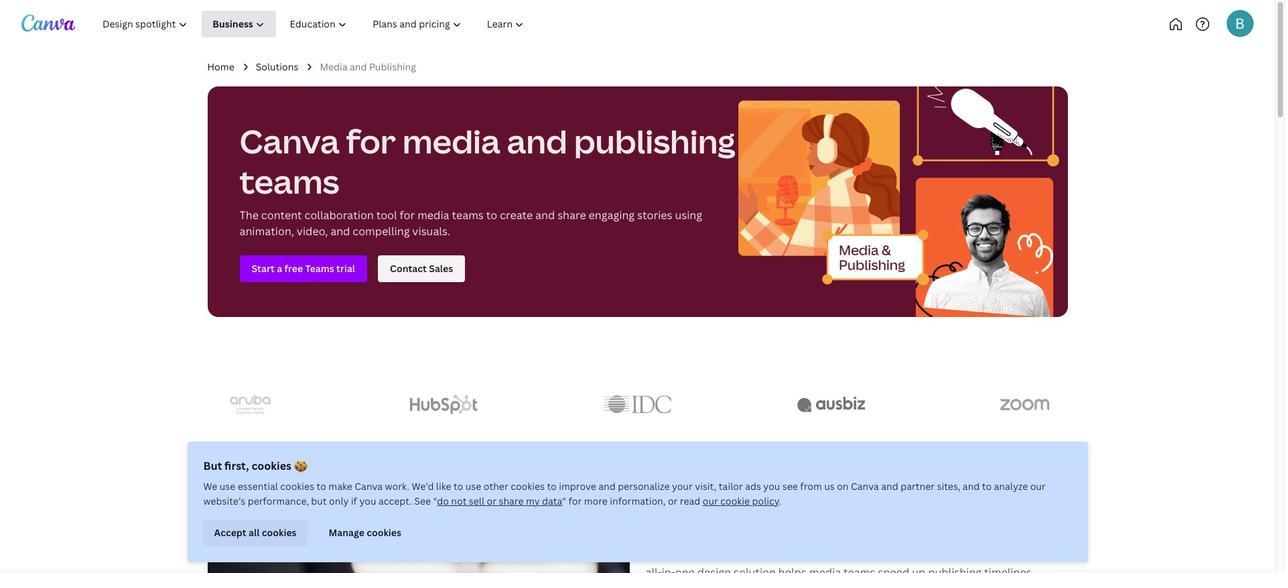 Task type: describe. For each thing, give the bounding box(es) containing it.
example of content creation for media and publishing teams in canva's app image
[[208, 492, 630, 573]]

if
[[351, 495, 357, 508]]

1 vertical spatial you
[[360, 495, 376, 508]]

channels
[[974, 531, 1021, 546]]

across
[[897, 531, 931, 546]]

0 vertical spatial you
[[764, 480, 781, 493]]

accept all cookies
[[214, 526, 297, 539]]

solution
[[734, 565, 776, 573]]

2 or from the left
[[668, 495, 678, 508]]

cookies inside button
[[262, 526, 297, 539]]

media
[[320, 60, 348, 73]]

visit,
[[695, 480, 717, 493]]

one
[[676, 565, 695, 573]]

canva for media and publishing teams the content collaboration tool for media teams to create and share engaging stories using animation, video, and compelling visuals.
[[240, 120, 736, 239]]

share inside canva for media and publishing teams the content collaboration tool for media teams to create and share engaging stories using animation, video, and compelling visuals.
[[558, 208, 587, 223]]

but
[[311, 495, 327, 508]]

animation,
[[240, 224, 294, 239]]

us
[[825, 480, 835, 493]]

turn
[[838, 491, 885, 520]]

to inside canva for media and publishing teams the content collaboration tool for media teams to create and share engaging stories using animation, video, and compelling visuals.
[[487, 208, 498, 223]]

to right like
[[454, 480, 464, 493]]

videos,
[[932, 548, 969, 563]]

do
[[437, 495, 449, 508]]

partner
[[901, 480, 935, 493]]

teams inside the building a media brand requires custom content across diverse channels — social media, email newsletters, print editorial, digital stories, videos, and ads. canva's all-in-one design solution helps media teams speed up publishing timeline
[[844, 565, 876, 573]]

2 use from the left
[[466, 480, 482, 493]]

to up across
[[890, 491, 913, 520]]

compelling
[[353, 224, 410, 239]]

more
[[584, 495, 608, 508]]

work.
[[385, 480, 410, 493]]

only
[[329, 495, 349, 508]]

do not sell or share my data " for more information, or read our cookie policy .
[[437, 495, 782, 508]]

building a media brand requires custom content across diverse channels — social media, email newsletters, print editorial, digital stories, videos, and ads. canva's all-in-one design solution helps media teams speed up publishing timeline
[[646, 531, 1064, 573]]

a
[[691, 531, 697, 546]]

media,
[[646, 548, 681, 563]]

essential
[[238, 480, 278, 493]]

0 horizontal spatial share
[[499, 495, 524, 508]]

newsletters,
[[714, 548, 778, 563]]

custom
[[813, 531, 851, 546]]

not
[[451, 495, 467, 508]]

website's
[[203, 495, 246, 508]]

1 use from the left
[[220, 480, 236, 493]]

to up data at the left
[[547, 480, 557, 493]]

idc image
[[604, 396, 672, 413]]

on
[[838, 480, 849, 493]]

cookies up my
[[511, 480, 545, 493]]

up
[[913, 565, 926, 573]]

helps
[[779, 565, 807, 573]]

stories
[[638, 208, 673, 223]]

manage cookies button
[[318, 520, 412, 546]]

canva inside canva for media and publishing teams the content collaboration tool for media teams to create and share engaging stories using animation, video, and compelling visuals.
[[240, 120, 340, 163]]

canva's
[[1017, 548, 1057, 563]]

see
[[783, 480, 798, 493]]

make
[[329, 480, 353, 493]]

but first, cookies 🍪
[[203, 459, 308, 473]]

video,
[[297, 224, 328, 239]]

solutions
[[256, 60, 299, 73]]

—
[[1023, 531, 1032, 546]]

improve
[[559, 480, 597, 493]]

cookies up essential
[[252, 459, 292, 473]]

tool
[[377, 208, 397, 223]]

digital
[[857, 548, 889, 563]]

all-
[[646, 565, 662, 573]]

content inside the building a media brand requires custom content across diverse channels — social media, email newsletters, print editorial, digital stories, videos, and ads. canva's all-in-one design solution helps media teams speed up publishing timeline
[[854, 531, 895, 546]]

manage cookies
[[329, 526, 402, 539]]

in-
[[662, 565, 676, 573]]

we'd
[[412, 480, 434, 493]]

manage
[[329, 526, 365, 539]]

performance,
[[248, 495, 309, 508]]

do not sell or share my data link
[[437, 495, 563, 508]]

speed
[[879, 565, 910, 573]]

the
[[240, 208, 259, 223]]

design
[[698, 565, 732, 573]]

tailor
[[719, 480, 743, 493]]

aruba image
[[230, 395, 271, 414]]

accept.
[[379, 495, 412, 508]]

why media teams turn to canva
[[646, 491, 984, 520]]

brand
[[734, 531, 765, 546]]

data
[[542, 495, 563, 508]]

diverse
[[934, 531, 972, 546]]

collaboration
[[305, 208, 374, 223]]



Task type: vqa. For each thing, say whether or not it's contained in the screenshot.
Including
no



Task type: locate. For each thing, give the bounding box(es) containing it.
0 horizontal spatial for
[[346, 120, 396, 163]]

" right the see in the bottom of the page
[[434, 495, 437, 508]]

email
[[683, 548, 711, 563]]

to up "but"
[[317, 480, 326, 493]]

and
[[350, 60, 367, 73], [507, 120, 568, 163], [536, 208, 555, 223], [331, 224, 350, 239], [599, 480, 616, 493], [882, 480, 899, 493], [963, 480, 980, 493], [971, 548, 991, 563]]

publishing inside the building a media brand requires custom content across diverse channels — social media, email newsletters, print editorial, digital stories, videos, and ads. canva's all-in-one design solution helps media teams speed up publishing timeline
[[929, 565, 982, 573]]

my
[[526, 495, 540, 508]]

we use essential cookies to make canva work. we'd like to use other cookies to improve and personalize your visit, tailor ads you see from us on canva and partner sites, and to analyze our website's performance, but only if you accept. see "
[[203, 480, 1046, 508]]

create
[[500, 208, 533, 223]]

building
[[646, 531, 688, 546]]

from
[[801, 480, 823, 493]]

stories,
[[892, 548, 930, 563]]

1 horizontal spatial for
[[400, 208, 415, 223]]

0 vertical spatial for
[[346, 120, 396, 163]]

sell
[[469, 495, 485, 508]]

0 horizontal spatial use
[[220, 480, 236, 493]]

0 vertical spatial publishing
[[574, 120, 736, 163]]

publishing
[[369, 60, 416, 73]]

use
[[220, 480, 236, 493], [466, 480, 482, 493]]

all
[[249, 526, 260, 539]]

our cookie policy link
[[703, 495, 780, 508]]

1 horizontal spatial our
[[1031, 480, 1046, 493]]

but
[[203, 459, 222, 473]]

home link
[[208, 60, 234, 75]]

1 horizontal spatial you
[[764, 480, 781, 493]]

social
[[1034, 531, 1064, 546]]

why
[[646, 491, 693, 520]]

1 horizontal spatial share
[[558, 208, 587, 223]]

2 " from the left
[[563, 495, 567, 508]]

0 horizontal spatial or
[[487, 495, 497, 508]]

you up the policy
[[764, 480, 781, 493]]

using
[[675, 208, 703, 223]]

🍪
[[294, 459, 308, 473]]

you right if
[[360, 495, 376, 508]]

like
[[436, 480, 452, 493]]

or right "sell"
[[487, 495, 497, 508]]

1 vertical spatial content
[[854, 531, 895, 546]]

and inside the building a media brand requires custom content across diverse channels — social media, email newsletters, print editorial, digital stories, videos, and ads. canva's all-in-one design solution helps media teams speed up publishing timeline
[[971, 548, 991, 563]]

0 horizontal spatial our
[[703, 495, 719, 508]]

1 horizontal spatial use
[[466, 480, 482, 493]]

we
[[203, 480, 217, 493]]

solutions link
[[256, 60, 299, 75]]

content up the digital
[[854, 531, 895, 546]]

cookies right all
[[262, 526, 297, 539]]

requires
[[767, 531, 810, 546]]

1 vertical spatial share
[[499, 495, 524, 508]]

use up "sell"
[[466, 480, 482, 493]]

our inside we use essential cookies to make canva work. we'd like to use other cookies to improve and personalize your visit, tailor ads you see from us on canva and partner sites, and to analyze our website's performance, but only if you accept. see "
[[1031, 480, 1046, 493]]

content up animation,
[[261, 208, 302, 223]]

teams
[[240, 160, 340, 203], [452, 208, 484, 223], [767, 491, 834, 520], [844, 565, 876, 573]]

cookies down 🍪 at the bottom left
[[280, 480, 315, 493]]

use up website's
[[220, 480, 236, 493]]

print
[[780, 548, 805, 563]]

1 or from the left
[[487, 495, 497, 508]]

your
[[672, 480, 693, 493]]

content inside canva for media and publishing teams the content collaboration tool for media teams to create and share engaging stories using animation, video, and compelling visuals.
[[261, 208, 302, 223]]

" down "improve"
[[563, 495, 567, 508]]

0 horizontal spatial "
[[434, 495, 437, 508]]

1 horizontal spatial or
[[668, 495, 678, 508]]

our right analyze
[[1031, 480, 1046, 493]]

sites,
[[938, 480, 961, 493]]

personalize
[[618, 480, 670, 493]]

to left analyze
[[983, 480, 992, 493]]

policy
[[753, 495, 780, 508]]

0 horizontal spatial publishing
[[574, 120, 736, 163]]

1 " from the left
[[434, 495, 437, 508]]

accept
[[214, 526, 247, 539]]

ads
[[746, 480, 762, 493]]

media
[[403, 120, 501, 163], [418, 208, 450, 223], [698, 491, 763, 520], [699, 531, 731, 546], [810, 565, 842, 573]]

cookies inside "button"
[[367, 526, 402, 539]]

other
[[484, 480, 509, 493]]

1 vertical spatial our
[[703, 495, 719, 508]]

1 horizontal spatial content
[[854, 531, 895, 546]]

canva
[[240, 120, 340, 163], [355, 480, 383, 493], [851, 480, 880, 493], [918, 491, 984, 520]]

publishing
[[574, 120, 736, 163], [929, 565, 982, 573]]

editorial,
[[808, 548, 854, 563]]

media and publishing
[[320, 60, 416, 73]]

cookies
[[252, 459, 292, 473], [280, 480, 315, 493], [511, 480, 545, 493], [262, 526, 297, 539], [367, 526, 402, 539]]

hubspot image
[[410, 395, 478, 414]]

.
[[780, 495, 782, 508]]

see
[[415, 495, 431, 508]]

1 horizontal spatial publishing
[[929, 565, 982, 573]]

cookies down accept.
[[367, 526, 402, 539]]

zoom image
[[1001, 399, 1050, 410]]

information,
[[610, 495, 666, 508]]

engaging
[[589, 208, 635, 223]]

0 vertical spatial share
[[558, 208, 587, 223]]

our down visit,
[[703, 495, 719, 508]]

" inside we use essential cookies to make canva work. we'd like to use other cookies to improve and personalize your visit, tailor ads you see from us on canva and partner sites, and to analyze our website's performance, but only if you accept. see "
[[434, 495, 437, 508]]

or
[[487, 495, 497, 508], [668, 495, 678, 508]]

cookie
[[721, 495, 750, 508]]

share down other
[[499, 495, 524, 508]]

1 vertical spatial publishing
[[929, 565, 982, 573]]

first,
[[225, 459, 249, 473]]

read
[[680, 495, 701, 508]]

share
[[558, 208, 587, 223], [499, 495, 524, 508]]

0 vertical spatial content
[[261, 208, 302, 223]]

ausbiz image
[[798, 397, 866, 412]]

visuals.
[[413, 224, 451, 239]]

2 horizontal spatial for
[[569, 495, 582, 508]]

ads.
[[994, 548, 1015, 563]]

you
[[764, 480, 781, 493], [360, 495, 376, 508]]

publishing inside canva for media and publishing teams the content collaboration tool for media teams to create and share engaging stories using animation, video, and compelling visuals.
[[574, 120, 736, 163]]

share left engaging
[[558, 208, 587, 223]]

1 vertical spatial for
[[400, 208, 415, 223]]

analyze
[[995, 480, 1029, 493]]

0 horizontal spatial content
[[261, 208, 302, 223]]

0 vertical spatial our
[[1031, 480, 1046, 493]]

top level navigation element
[[91, 11, 582, 38]]

2 vertical spatial for
[[569, 495, 582, 508]]

our
[[1031, 480, 1046, 493], [703, 495, 719, 508]]

or left read
[[668, 495, 678, 508]]

1 horizontal spatial "
[[563, 495, 567, 508]]

0 horizontal spatial you
[[360, 495, 376, 508]]

home
[[208, 60, 234, 73]]

for
[[346, 120, 396, 163], [400, 208, 415, 223], [569, 495, 582, 508]]

to left create
[[487, 208, 498, 223]]



